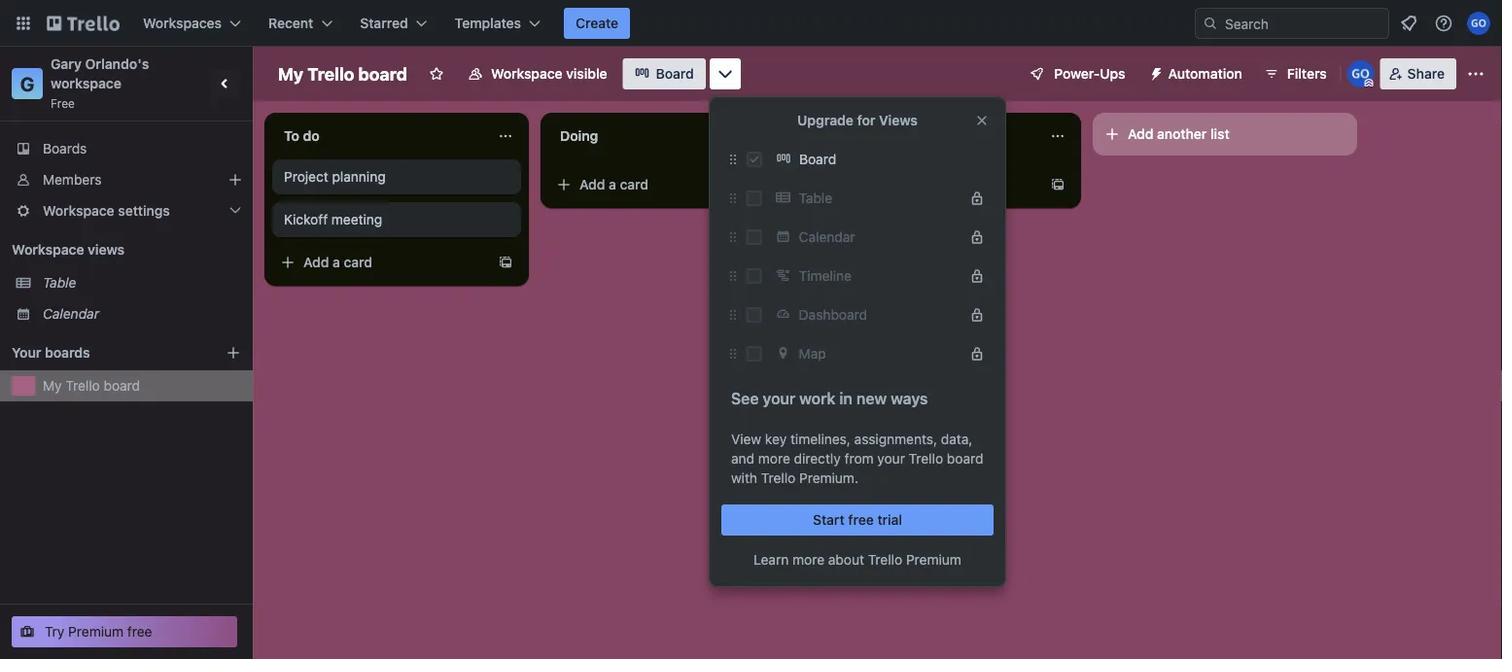 Task type: describe. For each thing, give the bounding box(es) containing it.
for
[[857, 112, 876, 128]]

board for bottom board link
[[799, 151, 837, 167]]

g
[[20, 72, 34, 95]]

0 vertical spatial free
[[848, 512, 874, 528]]

view key timelines, assignments, data, and more directly from your trello board with trello premium.
[[731, 431, 984, 486]]

board for left board link
[[656, 66, 694, 82]]

1 horizontal spatial calendar
[[799, 229, 855, 245]]

premium.
[[799, 470, 859, 486]]

workspaces
[[143, 15, 222, 31]]

see your work in new ways
[[731, 390, 928, 408]]

settings
[[118, 203, 170, 219]]

see
[[731, 390, 759, 408]]

board inside view key timelines, assignments, data, and more directly from your trello board with trello premium.
[[947, 451, 984, 467]]

gary
[[51, 56, 82, 72]]

workspace visible
[[491, 66, 607, 82]]

workspaces button
[[131, 8, 253, 39]]

1 vertical spatial board link
[[770, 144, 994, 175]]

calendar link
[[43, 304, 241, 324]]

filters button
[[1258, 58, 1333, 89]]

0 horizontal spatial board
[[104, 378, 140, 394]]

table link
[[43, 273, 241, 293]]

project planning link
[[284, 167, 510, 187]]

my trello board inside my trello board link
[[43, 378, 140, 394]]

workspace views
[[12, 242, 125, 258]]

filters
[[1287, 66, 1327, 82]]

kickoff meeting
[[284, 212, 382, 228]]

workspace for workspace visible
[[491, 66, 563, 82]]

workspace visible button
[[456, 58, 619, 89]]

my inside board name text box
[[278, 63, 304, 84]]

do
[[303, 128, 320, 144]]

search image
[[1203, 16, 1219, 31]]

1 vertical spatial table
[[43, 275, 76, 291]]

2 create from template… image from the left
[[1050, 177, 1066, 193]]

this member is an admin of this board. image
[[1365, 79, 1374, 88]]

g link
[[12, 68, 43, 99]]

timelines,
[[791, 431, 851, 447]]

power-
[[1055, 66, 1100, 82]]

templates
[[455, 15, 521, 31]]

share
[[1408, 66, 1445, 82]]

trial
[[878, 512, 903, 528]]

Board name text field
[[268, 58, 417, 89]]

add a card for doing
[[580, 177, 649, 193]]

kickoff meeting link
[[284, 210, 510, 230]]

from
[[845, 451, 874, 467]]

view
[[731, 431, 762, 447]]

automation
[[1169, 66, 1243, 82]]

trello down assignments,
[[909, 451, 944, 467]]

trello inside learn more about trello premium link
[[868, 552, 903, 568]]

in
[[840, 390, 853, 408]]

dashboard
[[799, 307, 868, 323]]

back to home image
[[47, 8, 120, 39]]

my trello board link
[[43, 376, 241, 396]]

about
[[828, 552, 865, 568]]

open information menu image
[[1435, 14, 1454, 33]]

my trello board inside board name text box
[[278, 63, 407, 84]]

0 vertical spatial premium
[[906, 552, 962, 568]]

to do
[[284, 128, 320, 144]]

boards link
[[0, 133, 253, 164]]

free inside button
[[127, 624, 152, 640]]

trello inside board name text box
[[308, 63, 354, 84]]

to
[[284, 128, 300, 144]]

trello inside my trello board link
[[65, 378, 100, 394]]

start free trial link
[[722, 505, 994, 536]]

Done text field
[[825, 121, 1039, 152]]

done
[[836, 128, 871, 144]]

map
[[799, 346, 826, 362]]

workspace settings
[[43, 203, 170, 219]]

your boards with 1 items element
[[12, 341, 196, 365]]

Doing text field
[[549, 121, 763, 152]]

0 notifications image
[[1398, 12, 1421, 35]]

1 vertical spatial calendar
[[43, 306, 99, 322]]

sm image
[[1141, 58, 1169, 86]]

with
[[731, 470, 758, 486]]

gary orlando's workspace free
[[51, 56, 153, 110]]

workspace for workspace views
[[12, 242, 84, 258]]

recent
[[268, 15, 313, 31]]

key
[[765, 431, 787, 447]]

add for to do
[[303, 254, 329, 270]]

0 vertical spatial your
[[763, 390, 796, 408]]

share button
[[1381, 58, 1457, 89]]

starred button
[[348, 8, 439, 39]]

To do text field
[[272, 121, 486, 152]]

Search field
[[1219, 9, 1389, 38]]

new
[[857, 390, 887, 408]]

power-ups
[[1055, 66, 1126, 82]]

card for doing
[[620, 177, 649, 193]]

learn more about trello premium link
[[754, 550, 962, 570]]

doing
[[560, 128, 598, 144]]

add a card button for doing
[[549, 169, 766, 200]]

start
[[813, 512, 845, 528]]

gary orlando (garyorlando) image inside primary element
[[1468, 12, 1491, 35]]



Task type: locate. For each thing, give the bounding box(es) containing it.
add
[[1128, 126, 1154, 142], [580, 177, 605, 193], [303, 254, 329, 270]]

free
[[51, 96, 75, 110]]

create
[[576, 15, 619, 31]]

work
[[800, 390, 836, 408]]

premium down start free trial link
[[906, 552, 962, 568]]

more inside view key timelines, assignments, data, and more directly from your trello board with trello premium.
[[758, 451, 791, 467]]

more
[[758, 451, 791, 467], [793, 552, 825, 568]]

add a card for to do
[[303, 254, 373, 270]]

members
[[43, 172, 102, 188]]

customize views image
[[716, 64, 735, 84]]

add a card button
[[549, 169, 766, 200], [272, 247, 490, 278]]

boards
[[45, 345, 90, 361]]

my
[[278, 63, 304, 84], [43, 378, 62, 394]]

more right "learn"
[[793, 552, 825, 568]]

table up timeline
[[799, 190, 833, 206]]

1 vertical spatial your
[[878, 451, 905, 467]]

0 horizontal spatial premium
[[68, 624, 124, 640]]

meeting
[[332, 212, 382, 228]]

1 horizontal spatial more
[[793, 552, 825, 568]]

assignments,
[[855, 431, 938, 447]]

0 vertical spatial more
[[758, 451, 791, 467]]

primary element
[[0, 0, 1503, 47]]

1 horizontal spatial board link
[[770, 144, 994, 175]]

0 horizontal spatial board
[[656, 66, 694, 82]]

1 vertical spatial add a card
[[303, 254, 373, 270]]

card
[[620, 177, 649, 193], [344, 254, 373, 270]]

recent button
[[257, 8, 345, 39]]

project planning
[[284, 169, 386, 185]]

upgrade
[[798, 112, 854, 128]]

card for to do
[[344, 254, 373, 270]]

0 vertical spatial board
[[656, 66, 694, 82]]

board down your boards with 1 items 'element'
[[104, 378, 140, 394]]

premium inside button
[[68, 624, 124, 640]]

0 horizontal spatial add a card button
[[272, 247, 490, 278]]

board link left the customize views icon
[[623, 58, 706, 89]]

0 vertical spatial workspace
[[491, 66, 563, 82]]

1 horizontal spatial my
[[278, 63, 304, 84]]

1 horizontal spatial card
[[620, 177, 649, 193]]

0 horizontal spatial my
[[43, 378, 62, 394]]

1 vertical spatial add
[[580, 177, 605, 193]]

board
[[656, 66, 694, 82], [799, 151, 837, 167]]

views
[[88, 242, 125, 258]]

2 horizontal spatial board
[[947, 451, 984, 467]]

0 vertical spatial a
[[609, 177, 617, 193]]

trello down the recent popup button
[[308, 63, 354, 84]]

0 horizontal spatial a
[[333, 254, 340, 270]]

2 horizontal spatial add
[[1128, 126, 1154, 142]]

0 vertical spatial my
[[278, 63, 304, 84]]

1 vertical spatial board
[[104, 378, 140, 394]]

1 horizontal spatial free
[[848, 512, 874, 528]]

learn
[[754, 552, 789, 568]]

add a card button for to do
[[272, 247, 490, 278]]

boards
[[43, 141, 87, 157]]

1 horizontal spatial my trello board
[[278, 63, 407, 84]]

trello right about
[[868, 552, 903, 568]]

0 horizontal spatial your
[[763, 390, 796, 408]]

a down kickoff meeting
[[333, 254, 340, 270]]

create from template… image
[[774, 177, 790, 193], [1050, 177, 1066, 193]]

table
[[799, 190, 833, 206], [43, 275, 76, 291]]

your inside view key timelines, assignments, data, and more directly from your trello board with trello premium.
[[878, 451, 905, 467]]

start free trial
[[813, 512, 903, 528]]

workspace down templates popup button
[[491, 66, 563, 82]]

add a card down kickoff meeting
[[303, 254, 373, 270]]

your right see
[[763, 390, 796, 408]]

1 horizontal spatial board
[[799, 151, 837, 167]]

2 vertical spatial board
[[947, 451, 984, 467]]

add a card button down kickoff meeting link
[[272, 247, 490, 278]]

ways
[[891, 390, 928, 408]]

add left another
[[1128, 126, 1154, 142]]

your
[[12, 345, 41, 361]]

0 horizontal spatial add
[[303, 254, 329, 270]]

gary orlando (garyorlando) image right open information menu image
[[1468, 12, 1491, 35]]

0 horizontal spatial board link
[[623, 58, 706, 89]]

add a card down doing
[[580, 177, 649, 193]]

another
[[1157, 126, 1207, 142]]

0 horizontal spatial add a card
[[303, 254, 373, 270]]

my trello board down starred
[[278, 63, 407, 84]]

1 vertical spatial free
[[127, 624, 152, 640]]

1 create from template… image from the left
[[774, 177, 790, 193]]

2 vertical spatial add
[[303, 254, 329, 270]]

calendar
[[799, 229, 855, 245], [43, 306, 99, 322]]

orlando's
[[85, 56, 149, 72]]

1 vertical spatial workspace
[[43, 203, 114, 219]]

0 vertical spatial gary orlando (garyorlando) image
[[1468, 12, 1491, 35]]

board down upgrade
[[799, 151, 837, 167]]

star or unstar board image
[[429, 66, 444, 82]]

close popover image
[[975, 113, 990, 128]]

0 horizontal spatial free
[[127, 624, 152, 640]]

views
[[879, 112, 918, 128]]

trello
[[308, 63, 354, 84], [65, 378, 100, 394], [909, 451, 944, 467], [761, 470, 796, 486], [868, 552, 903, 568]]

automation button
[[1141, 58, 1254, 89]]

try premium free button
[[12, 617, 237, 648]]

planning
[[332, 169, 386, 185]]

workspace
[[491, 66, 563, 82], [43, 203, 114, 219], [12, 242, 84, 258]]

board inside text box
[[358, 63, 407, 84]]

add another list
[[1128, 126, 1230, 142]]

0 horizontal spatial card
[[344, 254, 373, 270]]

and
[[731, 451, 755, 467]]

workspace left views
[[12, 242, 84, 258]]

board link down for
[[770, 144, 994, 175]]

timeline
[[799, 268, 852, 284]]

premium right the try
[[68, 624, 124, 640]]

gary orlando (garyorlando) image
[[1468, 12, 1491, 35], [1348, 60, 1375, 88]]

workspace inside button
[[491, 66, 563, 82]]

1 horizontal spatial create from template… image
[[1050, 177, 1066, 193]]

1 horizontal spatial board
[[358, 63, 407, 84]]

0 horizontal spatial create from template… image
[[774, 177, 790, 193]]

0 horizontal spatial calendar
[[43, 306, 99, 322]]

project
[[284, 169, 328, 185]]

a for to do
[[333, 254, 340, 270]]

1 horizontal spatial premium
[[906, 552, 962, 568]]

gary orlando (garyorlando) image right filters
[[1348, 60, 1375, 88]]

your
[[763, 390, 796, 408], [878, 451, 905, 467]]

trello down boards
[[65, 378, 100, 394]]

starred
[[360, 15, 408, 31]]

directly
[[794, 451, 841, 467]]

a down doing text box
[[609, 177, 617, 193]]

1 vertical spatial my trello board
[[43, 378, 140, 394]]

1 horizontal spatial a
[[609, 177, 617, 193]]

add down doing
[[580, 177, 605, 193]]

my down your boards
[[43, 378, 62, 394]]

power-ups button
[[1016, 58, 1138, 89]]

free left trial
[[848, 512, 874, 528]]

card down meeting
[[344, 254, 373, 270]]

0 vertical spatial card
[[620, 177, 649, 193]]

upgrade for views
[[798, 112, 918, 128]]

kickoff
[[284, 212, 328, 228]]

a
[[609, 177, 617, 193], [333, 254, 340, 270]]

your down assignments,
[[878, 451, 905, 467]]

my trello board
[[278, 63, 407, 84], [43, 378, 140, 394]]

more down key
[[758, 451, 791, 467]]

add down kickoff
[[303, 254, 329, 270]]

try premium free
[[45, 624, 152, 640]]

0 vertical spatial add a card
[[580, 177, 649, 193]]

a for doing
[[609, 177, 617, 193]]

workspace
[[51, 75, 122, 91]]

learn more about trello premium
[[754, 552, 962, 568]]

2 vertical spatial workspace
[[12, 242, 84, 258]]

add a card
[[580, 177, 649, 193], [303, 254, 373, 270]]

add a card button down doing text box
[[549, 169, 766, 200]]

create from template… image
[[498, 255, 514, 270]]

1 vertical spatial premium
[[68, 624, 124, 640]]

1 vertical spatial my
[[43, 378, 62, 394]]

workspace settings button
[[0, 195, 253, 227]]

workspace down the members
[[43, 203, 114, 219]]

board
[[358, 63, 407, 84], [104, 378, 140, 394], [947, 451, 984, 467]]

calendar up boards
[[43, 306, 99, 322]]

1 vertical spatial card
[[344, 254, 373, 270]]

1 vertical spatial a
[[333, 254, 340, 270]]

list
[[1211, 126, 1230, 142]]

1 horizontal spatial add a card button
[[549, 169, 766, 200]]

0 vertical spatial add a card button
[[549, 169, 766, 200]]

1 vertical spatial board
[[799, 151, 837, 167]]

card down doing text box
[[620, 177, 649, 193]]

free right the try
[[127, 624, 152, 640]]

ups
[[1100, 66, 1126, 82]]

0 horizontal spatial more
[[758, 451, 791, 467]]

show menu image
[[1467, 64, 1486, 84]]

board down data, on the right
[[947, 451, 984, 467]]

1 vertical spatial add a card button
[[272, 247, 490, 278]]

0 horizontal spatial gary orlando (garyorlando) image
[[1348, 60, 1375, 88]]

1 horizontal spatial your
[[878, 451, 905, 467]]

data,
[[941, 431, 973, 447]]

board left the customize views icon
[[656, 66, 694, 82]]

add for doing
[[580, 177, 605, 193]]

1 horizontal spatial add a card
[[580, 177, 649, 193]]

switch to… image
[[14, 14, 33, 33]]

1 horizontal spatial table
[[799, 190, 833, 206]]

0 horizontal spatial my trello board
[[43, 378, 140, 394]]

workspace inside popup button
[[43, 203, 114, 219]]

create button
[[564, 8, 630, 39]]

0 vertical spatial board link
[[623, 58, 706, 89]]

0 vertical spatial calendar
[[799, 229, 855, 245]]

my trello board down your boards with 1 items 'element'
[[43, 378, 140, 394]]

your boards
[[12, 345, 90, 361]]

1 vertical spatial gary orlando (garyorlando) image
[[1348, 60, 1375, 88]]

0 vertical spatial my trello board
[[278, 63, 407, 84]]

board down starred
[[358, 63, 407, 84]]

free
[[848, 512, 874, 528], [127, 624, 152, 640]]

my down recent
[[278, 63, 304, 84]]

workspace navigation collapse icon image
[[212, 70, 239, 97]]

0 vertical spatial add
[[1128, 126, 1154, 142]]

0 vertical spatial board
[[358, 63, 407, 84]]

add another list button
[[1093, 113, 1358, 156]]

add board image
[[226, 345, 241, 361]]

visible
[[566, 66, 607, 82]]

1 vertical spatial more
[[793, 552, 825, 568]]

templates button
[[443, 8, 552, 39]]

members link
[[0, 164, 253, 195]]

0 horizontal spatial table
[[43, 275, 76, 291]]

try
[[45, 624, 65, 640]]

table down workspace views
[[43, 275, 76, 291]]

1 horizontal spatial gary orlando (garyorlando) image
[[1468, 12, 1491, 35]]

0 vertical spatial table
[[799, 190, 833, 206]]

1 horizontal spatial add
[[580, 177, 605, 193]]

workspace for workspace settings
[[43, 203, 114, 219]]

gary orlando's workspace link
[[51, 56, 153, 91]]

trello right with
[[761, 470, 796, 486]]

board link
[[623, 58, 706, 89], [770, 144, 994, 175]]

calendar up timeline
[[799, 229, 855, 245]]



Task type: vqa. For each thing, say whether or not it's contained in the screenshot.
Click to unstar this board. It will be removed from your starred list. icon to the middle
no



